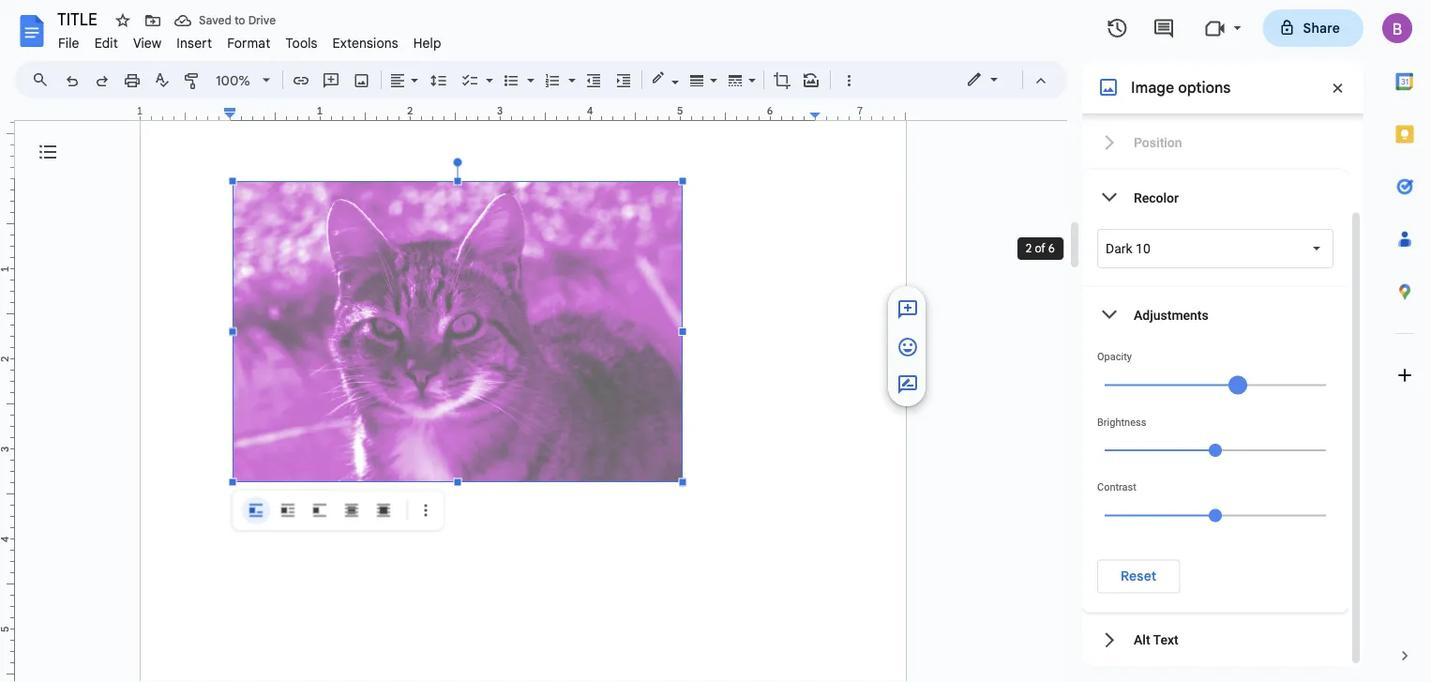 Task type: locate. For each thing, give the bounding box(es) containing it.
In line radio
[[242, 496, 270, 524]]

right margin image
[[811, 106, 905, 120]]

options
[[1179, 78, 1231, 97]]

view
[[133, 35, 162, 51]]

dark 10
[[1106, 240, 1151, 256]]

format
[[227, 35, 271, 51]]

Behind text radio
[[338, 496, 366, 524]]

insert menu item
[[169, 32, 220, 54]]

contrast
[[1098, 481, 1137, 493]]

saved
[[199, 14, 232, 28]]

tab list
[[1379, 55, 1432, 630]]

extensions
[[333, 35, 398, 51]]

image options
[[1131, 78, 1231, 97]]

mode and view toolbar
[[952, 61, 1056, 99]]

menu bar containing file
[[51, 24, 449, 55]]

line & paragraph spacing image
[[428, 67, 450, 93]]

format menu item
[[220, 32, 278, 54]]

contrast slider
[[1098, 493, 1334, 536]]

left margin image
[[141, 106, 235, 120]]

brightness
[[1098, 416, 1147, 427]]

alt
[[1134, 632, 1151, 647]]

opacity slider
[[1098, 362, 1334, 405]]

Star checkbox
[[110, 8, 136, 34]]

view menu item
[[126, 32, 169, 54]]

image options application
[[0, 0, 1432, 682]]

top margin image
[[0, 89, 14, 184]]

to
[[235, 14, 245, 28]]

0 vertical spatial size image
[[897, 336, 919, 358]]

menu bar
[[51, 24, 449, 55]]

contrast image
[[1209, 509, 1222, 522]]

image options section
[[1083, 61, 1364, 667]]

adjustments group
[[1083, 287, 1349, 612]]

saved to drive
[[199, 14, 276, 28]]

menu bar inside menu bar banner
[[51, 24, 449, 55]]

edit menu item
[[87, 32, 126, 54]]

size image
[[897, 336, 919, 358], [897, 373, 919, 396]]

position tab
[[1083, 114, 1349, 169]]

help menu item
[[406, 32, 449, 54]]

text
[[1154, 632, 1179, 647]]

tab list inside menu bar banner
[[1379, 55, 1432, 630]]

toolbar
[[236, 496, 440, 524]]

insert
[[177, 35, 212, 51]]

tools
[[286, 35, 318, 51]]

help
[[414, 35, 442, 51]]

option group
[[242, 496, 398, 524]]

alt text
[[1134, 632, 1179, 647]]

opacity image
[[1229, 375, 1248, 394]]

extensions menu item
[[325, 32, 406, 54]]

reset
[[1121, 568, 1157, 584]]

1 vertical spatial size image
[[897, 373, 919, 396]]

share
[[1304, 20, 1341, 36]]

Rename text field
[[51, 8, 108, 30]]



Task type: vqa. For each thing, say whether or not it's contained in the screenshot.
to
yes



Task type: describe. For each thing, give the bounding box(es) containing it.
recolor tab
[[1083, 169, 1349, 225]]

Break text radio
[[306, 496, 334, 524]]

insert image image
[[351, 67, 373, 93]]

2 size image from the top
[[897, 373, 919, 396]]

edit
[[94, 35, 118, 51]]

menu bar banner
[[0, 0, 1432, 682]]

toolbar inside image options application
[[236, 496, 440, 524]]

In front of text radio
[[370, 496, 398, 524]]

Zoom field
[[208, 67, 279, 95]]

brightness slider
[[1098, 427, 1334, 471]]

size image
[[897, 298, 919, 321]]

option group inside image options application
[[242, 496, 398, 524]]

share button
[[1263, 9, 1364, 47]]

file
[[58, 35, 79, 51]]

Wrap text radio
[[274, 496, 302, 524]]

recolor
[[1134, 189, 1179, 205]]

10
[[1136, 240, 1151, 256]]

saved to drive button
[[170, 8, 281, 34]]

border dash image
[[725, 67, 747, 93]]

alt text tab
[[1083, 612, 1349, 667]]

border color image
[[648, 67, 670, 89]]

brightness image
[[1209, 443, 1222, 456]]

tools menu item
[[278, 32, 325, 54]]

dark 10 button
[[1098, 228, 1334, 268]]

reset button
[[1098, 559, 1181, 593]]

drive
[[248, 14, 276, 28]]

1 size image from the top
[[897, 336, 919, 358]]

file menu item
[[51, 32, 87, 54]]

Menus field
[[23, 67, 65, 93]]

recolor group
[[1083, 169, 1349, 287]]

dark
[[1106, 240, 1133, 256]]

adjustments
[[1134, 307, 1209, 322]]

main toolbar
[[55, 0, 864, 234]]

opacity
[[1098, 350, 1132, 362]]

position
[[1134, 134, 1183, 149]]

image
[[1131, 78, 1175, 97]]

adjustments tab
[[1083, 287, 1349, 342]]

1
[[137, 105, 143, 117]]

Zoom text field
[[211, 68, 256, 94]]



